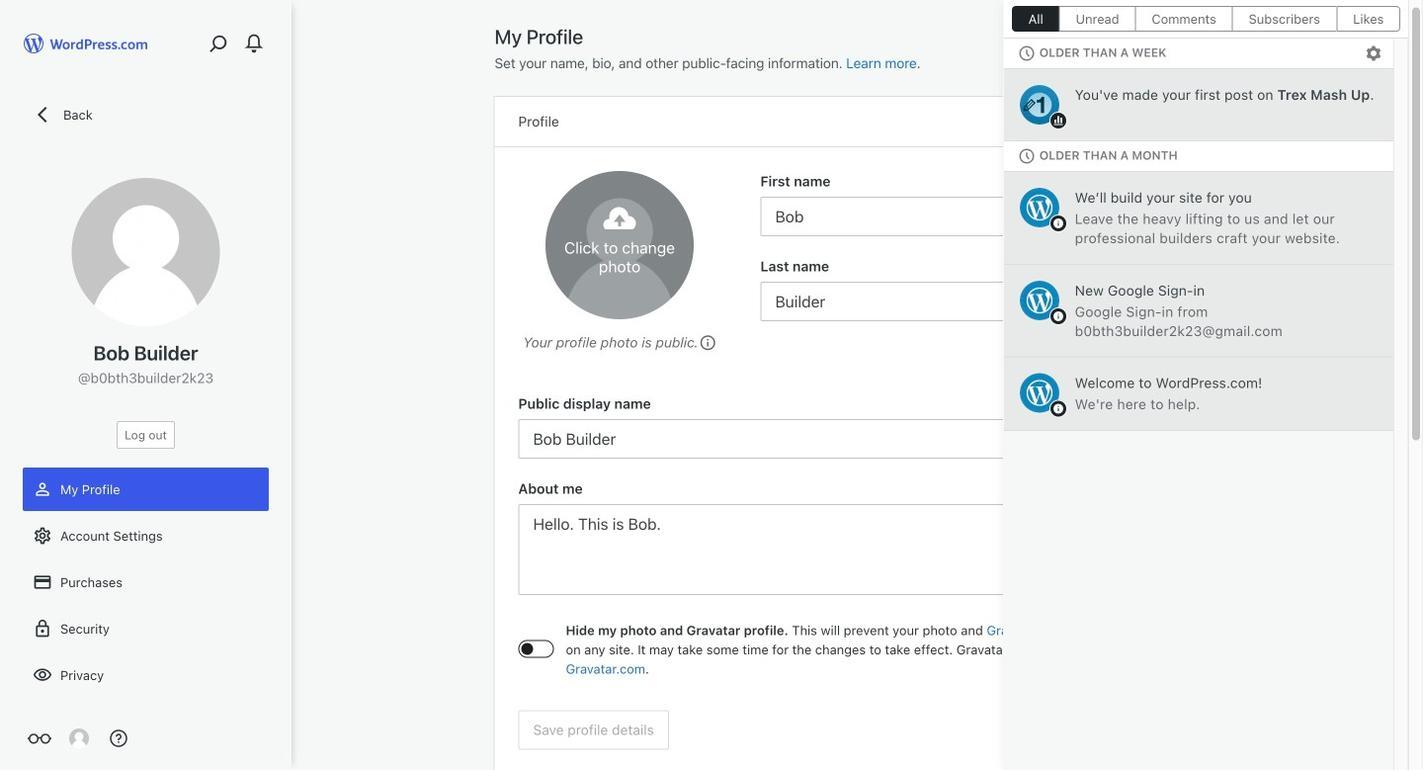Task type: locate. For each thing, give the bounding box(es) containing it.
None text field
[[518, 419, 1183, 459]]

group
[[761, 171, 1183, 236], [761, 256, 1183, 321], [518, 393, 1183, 459], [518, 478, 1183, 601]]

main content
[[495, 24, 1207, 770]]

2 tab from the left
[[1060, 6, 1136, 32]]

lock image
[[33, 619, 52, 639]]

more information image
[[699, 333, 716, 351]]

3 tab from the left
[[1136, 6, 1233, 32]]

bob builder image
[[546, 171, 694, 319], [72, 178, 220, 326]]

None text field
[[761, 197, 1183, 236], [761, 282, 1183, 321], [518, 504, 1183, 595], [761, 197, 1183, 236], [761, 282, 1183, 321], [518, 504, 1183, 595]]

tab
[[1012, 6, 1060, 32], [1060, 6, 1136, 32], [1136, 6, 1233, 32], [1233, 6, 1337, 32], [1337, 6, 1401, 32]]

5 tab from the left
[[1337, 6, 1401, 32]]

credit_card image
[[33, 572, 52, 592]]

person image
[[33, 479, 52, 499]]

4 tab from the left
[[1233, 6, 1337, 32]]



Task type: describe. For each thing, give the bounding box(es) containing it.
1 horizontal spatial bob builder image
[[546, 171, 694, 319]]

filter notifications tab list
[[1004, 0, 1409, 38]]

bob builder image
[[69, 729, 89, 748]]

1 tab from the left
[[1012, 6, 1060, 32]]

visibility image
[[33, 665, 52, 685]]

open notification settings image
[[1365, 44, 1383, 62]]

reader image
[[28, 727, 51, 750]]

0 horizontal spatial bob builder image
[[72, 178, 220, 326]]

settings image
[[33, 526, 52, 546]]



Task type: vqa. For each thing, say whether or not it's contained in the screenshot.
closed image
no



